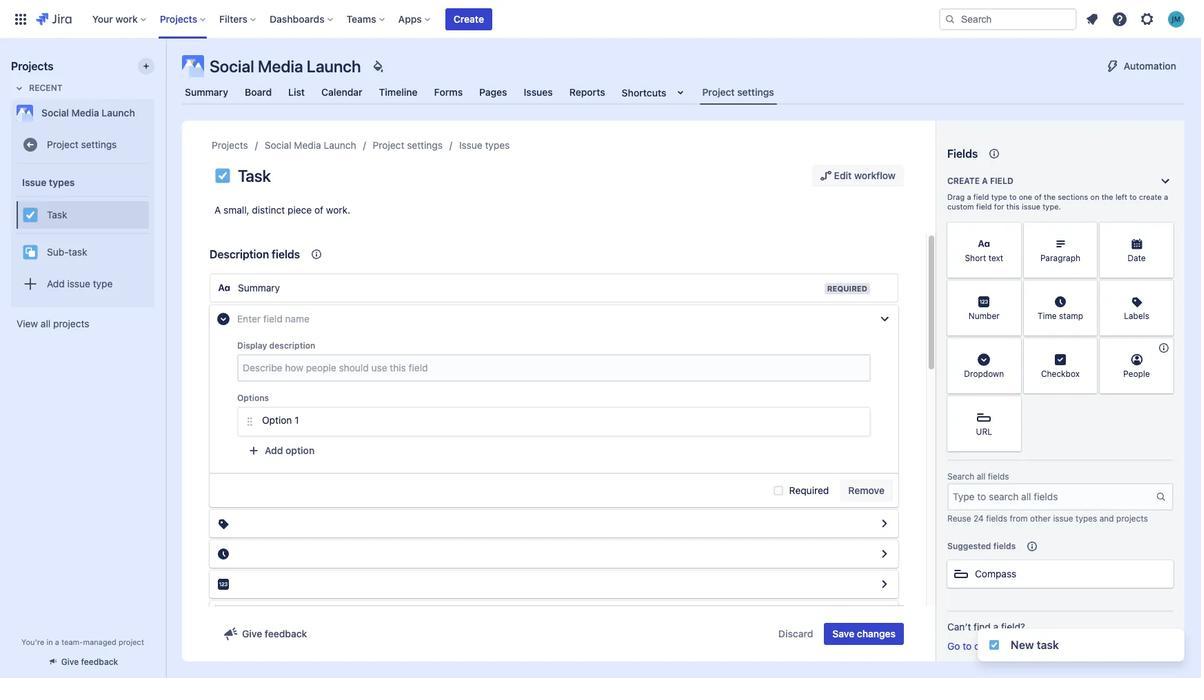 Task type: describe. For each thing, give the bounding box(es) containing it.
and
[[1100, 514, 1114, 524]]

automation button
[[1097, 55, 1185, 77]]

sub-
[[47, 246, 69, 258]]

apps
[[398, 13, 422, 24]]

1 vertical spatial of
[[315, 204, 324, 216]]

compass button
[[948, 561, 1174, 588]]

people
[[1124, 369, 1151, 380]]

shortcuts
[[622, 87, 667, 98]]

more information image for paragraph
[[1080, 224, 1096, 241]]

Enter field name field
[[237, 311, 871, 328]]

project
[[119, 638, 144, 647]]

automation
[[1124, 60, 1177, 72]]

appswitcher icon image
[[12, 11, 29, 27]]

Type to search all fields text field
[[949, 485, 1156, 510]]

go
[[948, 641, 960, 653]]

1 horizontal spatial social
[[210, 57, 254, 76]]

tab list containing project settings
[[174, 80, 1193, 105]]

1 horizontal spatial social media launch link
[[265, 137, 356, 154]]

a right create
[[1165, 192, 1169, 201]]

go to custom fields
[[948, 641, 1034, 653]]

forms
[[434, 86, 463, 98]]

more information image for number
[[1003, 282, 1020, 299]]

more information about the suggested fields image
[[1025, 539, 1041, 555]]

set background color image
[[369, 58, 386, 74]]

board link
[[242, 80, 275, 105]]

0 horizontal spatial project settings
[[47, 138, 117, 150]]

add for add option
[[265, 445, 283, 457]]

2 the from the left
[[1102, 192, 1114, 201]]

view
[[17, 318, 38, 330]]

1 horizontal spatial to
[[1010, 192, 1017, 201]]

description fields
[[210, 248, 300, 261]]

a
[[215, 204, 221, 216]]

teams
[[347, 13, 376, 24]]

0 horizontal spatial settings
[[81, 138, 117, 150]]

1 horizontal spatial give feedback button
[[215, 624, 316, 646]]

summary link
[[182, 80, 231, 105]]

more information image for dropdown
[[1003, 340, 1020, 357]]

add for add issue type
[[47, 278, 65, 289]]

1 vertical spatial custom
[[975, 641, 1008, 653]]

all for view
[[41, 318, 51, 330]]

2 vertical spatial media
[[294, 139, 321, 151]]

time stamp
[[1038, 311, 1084, 322]]

task group
[[17, 196, 149, 233]]

0 horizontal spatial social media launch link
[[11, 99, 149, 127]]

create for create
[[454, 13, 484, 24]]

2 horizontal spatial to
[[1130, 192, 1137, 201]]

1 horizontal spatial settings
[[407, 139, 443, 151]]

can't find a field?
[[948, 621, 1026, 633]]

issue types for issue types link
[[459, 139, 510, 151]]

save
[[833, 628, 855, 640]]

options
[[237, 393, 269, 403]]

issue inside button
[[67, 278, 90, 289]]

discard
[[779, 628, 814, 640]]

add issue type image
[[22, 276, 39, 292]]

field for create
[[990, 176, 1014, 186]]

fields right 24
[[987, 514, 1008, 524]]

drag
[[948, 192, 965, 201]]

this link will be opened in a new tab image
[[1037, 641, 1048, 653]]

more information image for people
[[1156, 340, 1173, 357]]

pages link
[[477, 80, 510, 105]]

2 vertical spatial social media launch
[[265, 139, 356, 151]]

add issue type
[[47, 278, 113, 289]]

timeline
[[379, 86, 418, 98]]

recent
[[29, 83, 62, 93]]

in
[[46, 638, 53, 647]]

Display description field
[[239, 356, 870, 381]]

0 horizontal spatial to
[[963, 641, 972, 653]]

a right in
[[55, 638, 59, 647]]

edit
[[834, 170, 852, 181]]

projects link
[[212, 137, 248, 154]]

view all projects
[[17, 318, 89, 330]]

view all projects link
[[11, 312, 155, 337]]

new task
[[1011, 639, 1059, 652]]

24
[[974, 514, 984, 524]]

stamp
[[1060, 311, 1084, 322]]

save changes
[[833, 628, 896, 640]]

a down more information about the fields icon
[[982, 176, 988, 186]]

fields left more information about the suggested fields image at bottom right
[[994, 541, 1016, 552]]

more information image for date
[[1156, 224, 1173, 241]]

filters button
[[215, 8, 261, 30]]

more information about the context fields image
[[308, 246, 325, 263]]

1 vertical spatial required
[[790, 485, 829, 497]]

shortcuts button
[[619, 80, 692, 105]]

type.
[[1043, 202, 1061, 211]]

one
[[1019, 192, 1033, 201]]

task for new task
[[1037, 639, 1059, 652]]

your work button
[[88, 8, 152, 30]]

filters
[[219, 13, 248, 24]]

2 vertical spatial types
[[1076, 514, 1098, 524]]

pages
[[480, 86, 507, 98]]

0 horizontal spatial project settings link
[[17, 131, 149, 159]]

description
[[210, 248, 269, 261]]

new
[[1011, 639, 1034, 652]]

1 vertical spatial summary
[[238, 282, 280, 294]]

0 vertical spatial social media launch
[[210, 57, 361, 76]]

create project image
[[141, 61, 152, 72]]

dashboards
[[270, 13, 325, 24]]

calendar
[[322, 86, 363, 98]]

Search field
[[939, 8, 1077, 30]]

1 horizontal spatial project settings
[[373, 139, 443, 151]]

paragraph
[[1041, 253, 1081, 264]]

discard button
[[770, 624, 822, 646]]

1 the from the left
[[1044, 192, 1056, 201]]

2 vertical spatial launch
[[324, 139, 356, 151]]

short text
[[965, 253, 1004, 264]]

number
[[969, 311, 1000, 322]]

1 vertical spatial give feedback button
[[39, 651, 126, 674]]

projects inside 'link'
[[53, 318, 89, 330]]

2 horizontal spatial settings
[[738, 86, 774, 98]]

work.
[[326, 204, 350, 216]]

reports
[[570, 86, 605, 98]]

display description
[[237, 341, 315, 351]]

timeline link
[[376, 80, 420, 105]]

banner containing your work
[[0, 0, 1202, 39]]

more information about the fields image
[[987, 146, 1003, 162]]

create button
[[445, 8, 492, 30]]

type inside button
[[93, 278, 113, 289]]

projects for "projects" link
[[212, 139, 248, 151]]

managed
[[83, 638, 116, 647]]

description
[[269, 341, 315, 351]]

suggested fields
[[948, 541, 1016, 552]]

a small, distinct piece of work.
[[215, 204, 350, 216]]

short
[[965, 253, 987, 264]]

issue types link
[[459, 137, 510, 154]]

on
[[1091, 192, 1100, 201]]



Task type: vqa. For each thing, say whether or not it's contained in the screenshot.
Export Issues button on the top of page
no



Task type: locate. For each thing, give the bounding box(es) containing it.
team-
[[61, 638, 83, 647]]

workflow
[[855, 170, 896, 181]]

projects inside popup button
[[160, 13, 197, 24]]

1 horizontal spatial give
[[242, 628, 262, 640]]

add right add issue type "icon"
[[47, 278, 65, 289]]

more information image for checkbox
[[1080, 340, 1096, 357]]

field down create a field
[[974, 192, 989, 201]]

time
[[1038, 311, 1057, 322]]

2 horizontal spatial project
[[703, 86, 735, 98]]

from
[[1010, 514, 1028, 524]]

0 horizontal spatial all
[[41, 318, 51, 330]]

issue types down 'pages' link
[[459, 139, 510, 151]]

issues
[[524, 86, 553, 98]]

1 vertical spatial media
[[71, 107, 99, 119]]

changes
[[857, 628, 896, 640]]

1 horizontal spatial project settings link
[[373, 137, 443, 154]]

all
[[41, 318, 51, 330], [977, 472, 986, 482]]

more information image for short text
[[1003, 224, 1020, 241]]

0 vertical spatial field
[[990, 176, 1014, 186]]

0 horizontal spatial types
[[49, 176, 75, 188]]

1 horizontal spatial of
[[1035, 192, 1042, 201]]

task up add issue type
[[69, 246, 87, 258]]

1 horizontal spatial issue
[[1022, 202, 1041, 211]]

summary left board
[[185, 86, 228, 98]]

0 horizontal spatial feedback
[[81, 657, 118, 668]]

social media launch link down recent
[[11, 99, 149, 127]]

1 vertical spatial open field configuration image
[[877, 546, 893, 563]]

0 horizontal spatial of
[[315, 204, 324, 216]]

0 vertical spatial give feedback
[[242, 628, 307, 640]]

0 horizontal spatial task
[[69, 246, 87, 258]]

project settings link down recent
[[17, 131, 149, 159]]

group containing issue types
[[17, 164, 149, 306]]

1 vertical spatial projects
[[11, 60, 54, 72]]

2 horizontal spatial project settings
[[703, 86, 774, 98]]

settings image
[[1140, 11, 1156, 27]]

search all fields
[[948, 472, 1010, 482]]

1 horizontal spatial add
[[265, 445, 283, 457]]

close field configuration image
[[877, 311, 893, 328]]

1 vertical spatial types
[[49, 176, 75, 188]]

types
[[485, 139, 510, 151], [49, 176, 75, 188], [1076, 514, 1098, 524]]

task inside button
[[1037, 639, 1059, 652]]

a right drag
[[967, 192, 972, 201]]

social media launch link down list link
[[265, 137, 356, 154]]

automation image
[[1105, 58, 1121, 74]]

your work
[[92, 13, 138, 24]]

social up summary link
[[210, 57, 254, 76]]

2 vertical spatial field
[[977, 202, 992, 211]]

1 vertical spatial give
[[61, 657, 79, 668]]

0 horizontal spatial type
[[93, 278, 113, 289]]

apps button
[[394, 8, 436, 30]]

add inside add option button
[[265, 445, 283, 457]]

create right the apps popup button
[[454, 13, 484, 24]]

1 vertical spatial add
[[265, 445, 283, 457]]

0 horizontal spatial add
[[47, 278, 65, 289]]

create inside button
[[454, 13, 484, 24]]

url
[[976, 427, 993, 438]]

issue down 'sub-task' link
[[67, 278, 90, 289]]

small,
[[224, 204, 249, 216]]

0 vertical spatial type
[[992, 192, 1008, 201]]

of
[[1035, 192, 1042, 201], [315, 204, 324, 216]]

suggested
[[948, 541, 992, 552]]

types left the and
[[1076, 514, 1098, 524]]

1 horizontal spatial summary
[[238, 282, 280, 294]]

more information image
[[1080, 224, 1096, 241], [1003, 282, 1020, 299], [1003, 340, 1020, 357], [1080, 340, 1096, 357], [1156, 340, 1173, 357]]

projects down add issue type
[[53, 318, 89, 330]]

field left for
[[977, 202, 992, 211]]

social right "projects" link
[[265, 139, 292, 151]]

notifications image
[[1084, 11, 1101, 27]]

add
[[47, 278, 65, 289], [265, 445, 283, 457]]

field for drag
[[974, 192, 989, 201]]

0 horizontal spatial projects
[[53, 318, 89, 330]]

tab list
[[174, 80, 1193, 105]]

1 horizontal spatial type
[[992, 192, 1008, 201]]

0 horizontal spatial give
[[61, 657, 79, 668]]

field?
[[1002, 621, 1026, 633]]

1 vertical spatial create
[[948, 176, 980, 186]]

add option button
[[237, 440, 323, 462]]

0 vertical spatial social media launch link
[[11, 99, 149, 127]]

issue
[[459, 139, 483, 151], [22, 176, 46, 188]]

issue type icon image
[[215, 168, 231, 184]]

remove
[[849, 485, 885, 497]]

0 vertical spatial issue
[[1022, 202, 1041, 211]]

checkbox
[[1041, 369, 1080, 380]]

1 horizontal spatial feedback
[[265, 628, 307, 640]]

0 vertical spatial give feedback button
[[215, 624, 316, 646]]

2 horizontal spatial types
[[1076, 514, 1098, 524]]

launch up calendar
[[307, 57, 361, 76]]

2 vertical spatial issue
[[1054, 514, 1074, 524]]

project settings
[[703, 86, 774, 98], [47, 138, 117, 150], [373, 139, 443, 151]]

0 vertical spatial issue types
[[459, 139, 510, 151]]

feedback
[[265, 628, 307, 640], [81, 657, 118, 668]]

calendar link
[[319, 80, 365, 105]]

dashboards button
[[266, 8, 338, 30]]

projects
[[160, 13, 197, 24], [11, 60, 54, 72], [212, 139, 248, 151]]

help image
[[1112, 11, 1128, 27]]

task
[[69, 246, 87, 258], [1037, 639, 1059, 652]]

all right the search
[[977, 472, 986, 482]]

1 vertical spatial type
[[93, 278, 113, 289]]

1 horizontal spatial all
[[977, 472, 986, 482]]

projects right the and
[[1117, 514, 1149, 524]]

social media launch inside social media launch link
[[41, 107, 135, 119]]

issue types for group containing issue types
[[22, 176, 75, 188]]

more information image
[[1003, 224, 1020, 241], [1156, 224, 1173, 241], [1080, 282, 1096, 299], [1156, 282, 1173, 299]]

0 horizontal spatial task
[[47, 209, 67, 220]]

sections
[[1058, 192, 1089, 201]]

issues link
[[521, 80, 556, 105]]

type down 'sub-task' link
[[93, 278, 113, 289]]

open field configuration image
[[877, 516, 893, 533], [877, 546, 893, 563], [877, 577, 893, 593]]

projects button
[[156, 8, 211, 30]]

summary inside summary link
[[185, 86, 228, 98]]

issue inside group
[[22, 176, 46, 188]]

0 horizontal spatial project
[[47, 138, 78, 150]]

can't
[[948, 621, 971, 633]]

0 horizontal spatial social
[[41, 107, 69, 119]]

1 horizontal spatial create
[[948, 176, 980, 186]]

custom inside the drag a field type to one of the sections on the left to create a custom field for this issue type.
[[948, 202, 974, 211]]

1 vertical spatial issue types
[[22, 176, 75, 188]]

all for search
[[977, 472, 986, 482]]

project settings link
[[17, 131, 149, 159], [373, 137, 443, 154]]

new task button
[[978, 629, 1185, 662]]

left
[[1116, 192, 1128, 201]]

collapse recent projects image
[[11, 80, 28, 97]]

more information image for labels
[[1156, 282, 1173, 299]]

all right view
[[41, 318, 51, 330]]

issue inside issue types link
[[459, 139, 483, 151]]

text
[[989, 253, 1004, 264]]

project down recent
[[47, 138, 78, 150]]

projects
[[53, 318, 89, 330], [1117, 514, 1149, 524]]

sidebar navigation image
[[150, 55, 181, 83]]

go to custom fields link
[[948, 640, 1048, 654]]

required
[[828, 284, 868, 293], [790, 485, 829, 497]]

reports link
[[567, 80, 608, 105]]

project
[[703, 86, 735, 98], [47, 138, 78, 150], [373, 139, 405, 151]]

0 vertical spatial social
[[210, 57, 254, 76]]

2 horizontal spatial projects
[[212, 139, 248, 151]]

search image
[[945, 13, 956, 24]]

0 horizontal spatial the
[[1044, 192, 1056, 201]]

forms link
[[432, 80, 466, 105]]

work
[[116, 13, 138, 24]]

summary down description fields
[[238, 282, 280, 294]]

field up for
[[990, 176, 1014, 186]]

primary element
[[8, 0, 939, 38]]

0 vertical spatial of
[[1035, 192, 1042, 201]]

0 vertical spatial create
[[454, 13, 484, 24]]

0 vertical spatial required
[[828, 284, 868, 293]]

projects right "work"
[[160, 13, 197, 24]]

for
[[995, 202, 1005, 211]]

of inside the drag a field type to one of the sections on the left to create a custom field for this issue type.
[[1035, 192, 1042, 201]]

project settings inside tab list
[[703, 86, 774, 98]]

2 open field configuration image from the top
[[877, 546, 893, 563]]

issue types inside group
[[22, 176, 75, 188]]

to right the go on the bottom of page
[[963, 641, 972, 653]]

0 horizontal spatial summary
[[185, 86, 228, 98]]

types down 'pages' link
[[485, 139, 510, 151]]

1 vertical spatial social media launch
[[41, 107, 135, 119]]

a
[[982, 176, 988, 186], [967, 192, 972, 201], [1165, 192, 1169, 201], [994, 621, 999, 633], [55, 638, 59, 647]]

issue down one
[[1022, 202, 1041, 211]]

types up "task" group
[[49, 176, 75, 188]]

option
[[286, 445, 315, 457]]

social media launch up list
[[210, 57, 361, 76]]

fields left more information about the context fields image
[[272, 248, 300, 261]]

add to starred image
[[150, 105, 167, 121]]

give
[[242, 628, 262, 640], [61, 657, 79, 668]]

task right "issue type icon"
[[238, 166, 271, 186]]

task inside group
[[69, 246, 87, 258]]

media
[[258, 57, 303, 76], [71, 107, 99, 119], [294, 139, 321, 151]]

1 vertical spatial task
[[1037, 639, 1059, 652]]

give feedback button
[[215, 624, 316, 646], [39, 651, 126, 674]]

1 horizontal spatial task
[[1037, 639, 1059, 652]]

issue right other
[[1054, 514, 1074, 524]]

1 vertical spatial all
[[977, 472, 986, 482]]

all inside 'link'
[[41, 318, 51, 330]]

search
[[948, 472, 975, 482]]

custom down the can't find a field?
[[975, 641, 1008, 653]]

projects up "issue type icon"
[[212, 139, 248, 151]]

0 vertical spatial task
[[238, 166, 271, 186]]

the up type.
[[1044, 192, 1056, 201]]

0 vertical spatial types
[[485, 139, 510, 151]]

issue down "forms" link
[[459, 139, 483, 151]]

type inside the drag a field type to one of the sections on the left to create a custom field for this issue type.
[[992, 192, 1008, 201]]

list
[[288, 86, 305, 98]]

1 open field configuration image from the top
[[877, 516, 893, 533]]

add inside add issue type button
[[47, 278, 65, 289]]

launch down calendar link at the left top of page
[[324, 139, 356, 151]]

projects for 'projects' popup button
[[160, 13, 197, 24]]

to right left
[[1130, 192, 1137, 201]]

more information image for time stamp
[[1080, 282, 1096, 299]]

0 vertical spatial custom
[[948, 202, 974, 211]]

of right one
[[1035, 192, 1042, 201]]

edit workflow
[[834, 170, 896, 181]]

task for sub-task
[[69, 246, 87, 258]]

1 vertical spatial social
[[41, 107, 69, 119]]

0 vertical spatial add
[[47, 278, 65, 289]]

fields left this link will be opened in a new tab image
[[1010, 641, 1034, 653]]

of right piece
[[315, 204, 324, 216]]

this
[[1007, 202, 1020, 211]]

your profile and settings image
[[1168, 11, 1185, 27]]

issue inside the drag a field type to one of the sections on the left to create a custom field for this issue type.
[[1022, 202, 1041, 211]]

social media launch down recent
[[41, 107, 135, 119]]

task up sub-
[[47, 209, 67, 220]]

issue for issue types link
[[459, 139, 483, 151]]

teams button
[[343, 8, 390, 30]]

issue for group containing issue types
[[22, 176, 46, 188]]

2 horizontal spatial issue
[[1054, 514, 1074, 524]]

jira image
[[36, 11, 72, 27], [36, 11, 72, 27]]

group
[[17, 164, 149, 306]]

your
[[92, 13, 113, 24]]

launch left add to starred icon at left
[[102, 107, 135, 119]]

the
[[1044, 192, 1056, 201], [1102, 192, 1114, 201]]

date
[[1128, 253, 1146, 264]]

project settings link down timeline link
[[373, 137, 443, 154]]

issue
[[1022, 202, 1041, 211], [67, 278, 90, 289], [1054, 514, 1074, 524]]

other
[[1031, 514, 1051, 524]]

create up drag
[[948, 176, 980, 186]]

task right new at right
[[1037, 639, 1059, 652]]

social down recent
[[41, 107, 69, 119]]

labels
[[1124, 311, 1150, 322]]

0 horizontal spatial issue
[[22, 176, 46, 188]]

add left option
[[265, 445, 283, 457]]

Option 1 field
[[258, 408, 867, 433]]

0 vertical spatial media
[[258, 57, 303, 76]]

piece
[[288, 204, 312, 216]]

task icon image
[[989, 640, 1000, 651]]

issue types
[[459, 139, 510, 151], [22, 176, 75, 188]]

1 horizontal spatial projects
[[1117, 514, 1149, 524]]

1 horizontal spatial project
[[373, 139, 405, 151]]

to up this
[[1010, 192, 1017, 201]]

0 horizontal spatial give feedback
[[61, 657, 118, 668]]

launch
[[307, 57, 361, 76], [102, 107, 135, 119], [324, 139, 356, 151]]

project down timeline link
[[373, 139, 405, 151]]

remove button
[[840, 480, 893, 502]]

2 horizontal spatial social
[[265, 139, 292, 151]]

issue types up "task" group
[[22, 176, 75, 188]]

sub-task link
[[17, 239, 149, 266]]

give feedback
[[242, 628, 307, 640], [61, 657, 118, 668]]

list link
[[286, 80, 308, 105]]

1 horizontal spatial task
[[238, 166, 271, 186]]

1 vertical spatial give feedback
[[61, 657, 118, 668]]

fields
[[948, 148, 978, 160]]

0 vertical spatial issue
[[459, 139, 483, 151]]

custom down drag
[[948, 202, 974, 211]]

issue up "task" group
[[22, 176, 46, 188]]

project right shortcuts popup button
[[703, 86, 735, 98]]

1 vertical spatial projects
[[1117, 514, 1149, 524]]

social media launch
[[210, 57, 361, 76], [41, 107, 135, 119], [265, 139, 356, 151]]

distinct
[[252, 204, 285, 216]]

social media launch down list link
[[265, 139, 356, 151]]

sub-task
[[47, 246, 87, 258]]

save changes button
[[825, 624, 904, 646]]

fields
[[272, 248, 300, 261], [988, 472, 1010, 482], [987, 514, 1008, 524], [994, 541, 1016, 552], [1010, 641, 1034, 653]]

1 vertical spatial social media launch link
[[265, 137, 356, 154]]

1 horizontal spatial issue
[[459, 139, 483, 151]]

task inside group
[[47, 209, 67, 220]]

1 horizontal spatial issue types
[[459, 139, 510, 151]]

0 vertical spatial open field configuration image
[[877, 516, 893, 533]]

1 vertical spatial task
[[47, 209, 67, 220]]

0 horizontal spatial issue
[[67, 278, 90, 289]]

1 horizontal spatial types
[[485, 139, 510, 151]]

0 vertical spatial projects
[[53, 318, 89, 330]]

1 horizontal spatial give feedback
[[242, 628, 307, 640]]

0 vertical spatial launch
[[307, 57, 361, 76]]

you're in a team-managed project
[[21, 638, 144, 647]]

a right the find
[[994, 621, 999, 633]]

projects up recent
[[11, 60, 54, 72]]

create for create a field
[[948, 176, 980, 186]]

type up for
[[992, 192, 1008, 201]]

the right on
[[1102, 192, 1114, 201]]

compass
[[975, 568, 1017, 580]]

1 vertical spatial issue
[[67, 278, 90, 289]]

1 horizontal spatial projects
[[160, 13, 197, 24]]

reuse
[[948, 514, 972, 524]]

fields right the search
[[988, 472, 1010, 482]]

1 vertical spatial field
[[974, 192, 989, 201]]

0 horizontal spatial create
[[454, 13, 484, 24]]

2 vertical spatial social
[[265, 139, 292, 151]]

banner
[[0, 0, 1202, 39]]

0 vertical spatial give
[[242, 628, 262, 640]]

1 vertical spatial launch
[[102, 107, 135, 119]]

add issue type button
[[17, 270, 149, 298]]

3 open field configuration image from the top
[[877, 577, 893, 593]]



